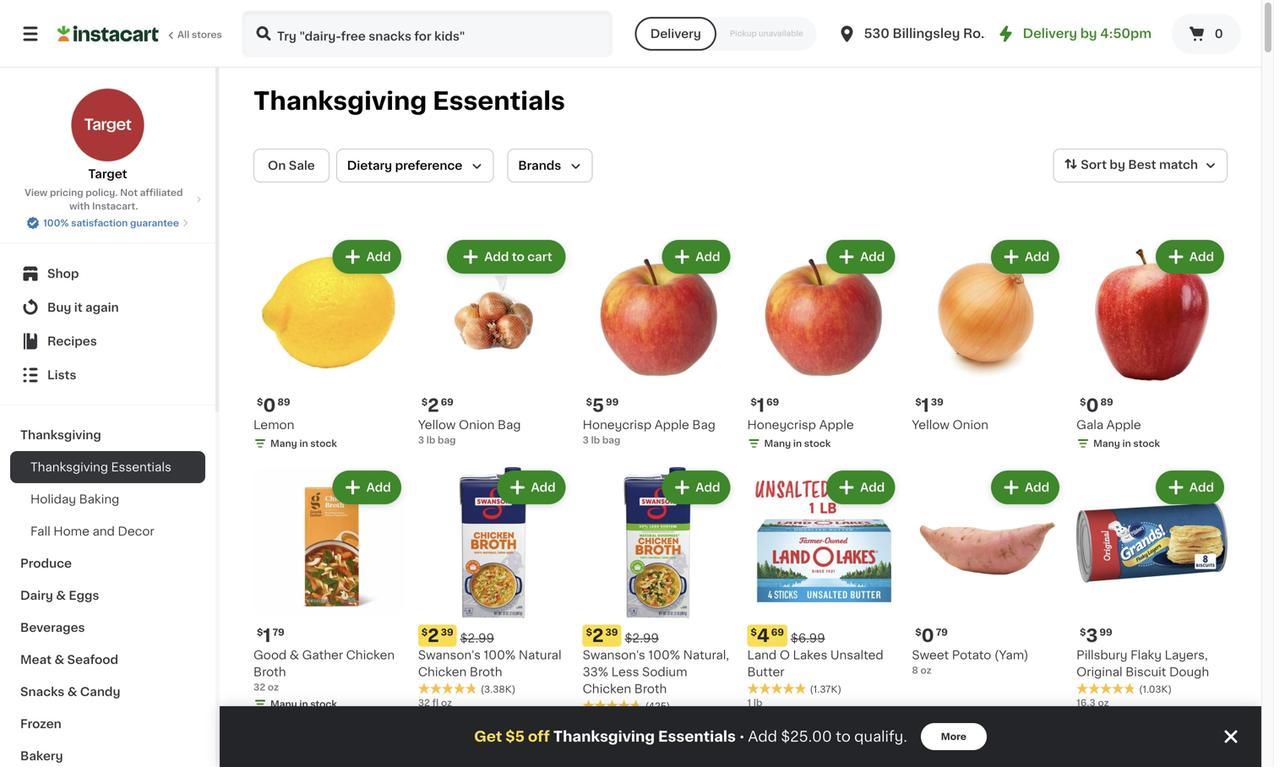 Task type: describe. For each thing, give the bounding box(es) containing it.
add button for honeycrisp apple
[[829, 242, 894, 272]]

produce
[[20, 558, 72, 570]]

with
[[69, 202, 90, 211]]

0 for sweet potato (yam)
[[922, 627, 935, 645]]

3 for 2
[[418, 436, 424, 445]]

89 for gala apple
[[1101, 398, 1114, 407]]

dairy
[[20, 590, 53, 602]]

yellow onion bag 3 lb bag
[[418, 419, 521, 445]]

530 billingsley road
[[864, 27, 998, 40]]

fall home and decor link
[[10, 516, 205, 548]]

530 billingsley road button
[[837, 10, 998, 57]]

chicken inside the good & gather chicken broth 32 oz
[[346, 650, 395, 662]]

many in stock for gala apple
[[1094, 439, 1161, 448]]

99 for 5
[[606, 398, 619, 407]]

delivery for delivery
[[651, 28, 702, 40]]

target
[[88, 168, 127, 180]]

32 inside the good & gather chicken broth 32 oz
[[254, 683, 266, 693]]

100% for chicken
[[484, 650, 516, 662]]

instacart logo image
[[57, 24, 159, 44]]

many in stock for honeycrisp apple
[[765, 439, 831, 448]]

bag for 5
[[603, 436, 621, 445]]

lemon
[[254, 419, 295, 431]]

39 inside $ 1 39
[[932, 398, 944, 407]]

sponsored badge image for 4
[[748, 732, 799, 742]]

chicken inside $ 2 39 $2.99 swanson's 100% natural chicken broth
[[418, 667, 467, 679]]

$ 1 39
[[916, 397, 944, 415]]

product group containing 3
[[1077, 467, 1228, 731]]

dairy & eggs link
[[10, 580, 205, 612]]

oz inside the good & gather chicken broth 32 oz
[[268, 683, 279, 693]]

get
[[474, 730, 502, 744]]

16.3 oz
[[1077, 699, 1110, 708]]

meat & seafood link
[[10, 644, 205, 676]]

recipes
[[47, 336, 97, 347]]

thanksgiving up thanksgiving essentials link at the bottom left of the page
[[20, 429, 101, 441]]

swanson's for 33%
[[583, 650, 646, 662]]

4:50pm
[[1101, 27, 1152, 40]]

it
[[74, 302, 83, 314]]

$ inside $ 2 39 $2.99 swanson's 100% natural, 33% less sodium chicken broth
[[586, 628, 593, 638]]

add to cart
[[485, 251, 553, 263]]

$4.69 original price: $6.99 element
[[748, 625, 899, 647]]

gather
[[302, 650, 343, 662]]

79 for 1
[[273, 628, 285, 638]]

buy it again
[[47, 302, 119, 314]]

holiday baking
[[30, 494, 119, 506]]

satisfaction
[[71, 219, 128, 228]]

pillsbury
[[1077, 650, 1128, 662]]

land
[[748, 650, 777, 662]]

39 for natural
[[441, 628, 454, 638]]

off
[[528, 730, 550, 744]]

sodium
[[643, 667, 688, 679]]

fall home and decor
[[30, 526, 154, 538]]

sort
[[1081, 159, 1107, 171]]

sale
[[289, 160, 315, 172]]

thanksgiving essentials inside main content
[[254, 89, 565, 113]]

99 for 3
[[1100, 628, 1113, 638]]

produce link
[[10, 548, 205, 580]]

69 for 2
[[441, 398, 454, 407]]

dietary
[[347, 160, 392, 172]]

100% satisfaction guarantee button
[[26, 213, 189, 230]]

0 horizontal spatial essentials
[[111, 462, 171, 473]]

2 up yellow onion bag 3 lb bag
[[428, 397, 439, 415]]

good
[[254, 650, 287, 662]]

$2.99 for less
[[625, 633, 659, 645]]

Search field
[[243, 12, 612, 56]]

thanksgiving up dietary
[[254, 89, 427, 113]]

bag for 2
[[438, 436, 456, 445]]

add inside treatment tracker modal dialog
[[748, 730, 778, 744]]

honeycrisp apple
[[748, 419, 854, 431]]

& for snacks
[[67, 686, 77, 698]]

$ 0 89 for lemon
[[257, 397, 290, 415]]

buy
[[47, 302, 71, 314]]

many down less
[[600, 733, 627, 742]]

bag for 2
[[498, 419, 521, 431]]

meat
[[20, 654, 52, 666]]

dough
[[1170, 667, 1210, 679]]

meat & seafood
[[20, 654, 118, 666]]

& for meat
[[54, 654, 64, 666]]

100% for 33%
[[649, 650, 681, 662]]

many down good
[[271, 700, 297, 709]]

$ for honeycrisp apple
[[751, 398, 757, 407]]

frozen
[[20, 719, 62, 730]]

$25.00
[[781, 730, 833, 744]]

honeycrisp apple bag 3 lb bag
[[583, 419, 716, 445]]

$ for honeycrisp apple bag
[[586, 398, 593, 407]]

preference
[[395, 160, 463, 172]]

service type group
[[635, 17, 817, 51]]

product group containing 4
[[748, 467, 899, 746]]

thanksgiving link
[[10, 419, 205, 451]]

holiday baking link
[[10, 484, 205, 516]]

(1.37k)
[[810, 685, 842, 695]]

all stores
[[178, 30, 222, 39]]

affiliated
[[140, 188, 183, 197]]

layers,
[[1165, 650, 1209, 662]]

add inside 'add to cart' button
[[485, 251, 509, 263]]

•
[[740, 730, 745, 744]]

add to cart button
[[449, 242, 564, 272]]

$2.99 for broth
[[460, 633, 495, 645]]

$ 1 69
[[751, 397, 780, 415]]

oz inside 'sweet potato (yam) 8 oz'
[[921, 666, 932, 676]]

frozen link
[[10, 708, 205, 741]]

stores
[[192, 30, 222, 39]]

3 for 5
[[583, 436, 589, 445]]

product group containing 5
[[583, 237, 734, 447]]

$ 5 99
[[586, 397, 619, 415]]

seafood
[[67, 654, 118, 666]]

4
[[757, 627, 770, 645]]

instacart.
[[92, 202, 138, 211]]

buy it again link
[[10, 291, 205, 325]]

holiday
[[30, 494, 76, 506]]

many in stock for lemon
[[271, 439, 337, 448]]

Best match Sort by field
[[1054, 149, 1228, 183]]

$ 2 39 $2.99 swanson's 100% natural, 33% less sodium chicken broth
[[583, 627, 730, 695]]

sweet potato (yam) 8 oz
[[912, 650, 1029, 676]]

broth inside the good & gather chicken broth 32 oz
[[254, 667, 286, 679]]

& for good
[[290, 650, 299, 662]]

butter
[[748, 667, 785, 679]]

dietary preference
[[347, 160, 463, 172]]

billingsley
[[893, 27, 961, 40]]

$ 0 79
[[916, 627, 948, 645]]

$ for gala apple
[[1081, 398, 1087, 407]]

road
[[964, 27, 998, 40]]

target link
[[71, 88, 145, 183]]

pricing
[[50, 188, 83, 197]]

o
[[780, 650, 790, 662]]

0 horizontal spatial thanksgiving essentials
[[30, 462, 171, 473]]

add button for honeycrisp apple bag
[[664, 242, 729, 272]]

yellow for yellow onion bag 3 lb bag
[[418, 419, 456, 431]]

essentials inside treatment tracker modal dialog
[[659, 730, 736, 744]]

bakery link
[[10, 741, 205, 768]]

natural
[[519, 650, 562, 662]]

best
[[1129, 159, 1157, 171]]

original
[[1077, 667, 1123, 679]]

$ for sweet potato (yam)
[[916, 628, 922, 638]]

onion for yellow onion bag 3 lb bag
[[459, 419, 495, 431]]

brands
[[518, 160, 562, 172]]

79 for 0
[[936, 628, 948, 638]]

dairy & eggs
[[20, 590, 99, 602]]

add button for gala apple
[[1158, 242, 1223, 272]]



Task type: vqa. For each thing, say whether or not it's contained in the screenshot.


Task type: locate. For each thing, give the bounding box(es) containing it.
1 horizontal spatial 100%
[[484, 650, 516, 662]]

1 horizontal spatial 79
[[936, 628, 948, 638]]

target logo image
[[71, 88, 145, 162]]

1 $ 0 89 from the left
[[257, 397, 290, 415]]

$ inside the $ 0 79
[[916, 628, 922, 638]]

yellow inside yellow onion bag 3 lb bag
[[418, 419, 456, 431]]

swanson's inside $ 2 39 $2.99 swanson's 100% natural, 33% less sodium chicken broth
[[583, 650, 646, 662]]

$2.99
[[460, 633, 495, 645], [625, 633, 659, 645]]

swanson's inside $ 2 39 $2.99 swanson's 100% natural chicken broth
[[418, 650, 481, 662]]

$ up 33% on the left
[[586, 628, 593, 638]]

1 inside product 'group'
[[748, 699, 752, 708]]

2 horizontal spatial 39
[[932, 398, 944, 407]]

more
[[942, 733, 967, 742]]

1 vertical spatial essentials
[[111, 462, 171, 473]]

many in stock down "gala apple"
[[1094, 439, 1161, 448]]

0 horizontal spatial bag
[[498, 419, 521, 431]]

$ up land
[[751, 628, 757, 638]]

$ inside $ 1 79
[[257, 628, 263, 638]]

1 onion from the left
[[459, 419, 495, 431]]

2 inside $ 2 39 $2.99 swanson's 100% natural, 33% less sodium chicken broth
[[593, 627, 604, 645]]

(3.38k)
[[481, 685, 516, 695]]

2 horizontal spatial lb
[[754, 699, 763, 708]]

apple inside honeycrisp apple bag 3 lb bag
[[655, 419, 690, 431]]

2 onion from the left
[[953, 419, 989, 431]]

0
[[1215, 28, 1224, 40], [263, 397, 276, 415], [1087, 397, 1099, 415], [922, 627, 935, 645]]

cart
[[528, 251, 553, 263]]

$ inside $ 1 69
[[751, 398, 757, 407]]

$ 3 99
[[1081, 627, 1113, 645]]

oz right fl in the bottom of the page
[[441, 699, 452, 708]]

1 horizontal spatial essentials
[[433, 89, 565, 113]]

biscuit
[[1126, 667, 1167, 679]]

5
[[593, 397, 604, 415]]

1 horizontal spatial bag
[[603, 436, 621, 445]]

0 horizontal spatial onion
[[459, 419, 495, 431]]

$ 2 39 $2.99 swanson's 100% natural chicken broth
[[418, 627, 562, 679]]

chicken
[[346, 650, 395, 662], [418, 667, 467, 679], [583, 684, 632, 695]]

many for gala apple
[[1094, 439, 1121, 448]]

lists
[[47, 369, 76, 381]]

sponsored badge image for 2
[[583, 749, 634, 758]]

2 up 33% on the left
[[593, 627, 604, 645]]

broth up (3.38k)
[[470, 667, 503, 679]]

$ up 32 fl oz
[[422, 628, 428, 638]]

79
[[273, 628, 285, 638], [936, 628, 948, 638]]

1 up honeycrisp apple in the right bottom of the page
[[757, 397, 765, 415]]

$2.99 inside $ 2 39 $2.99 swanson's 100% natural chicken broth
[[460, 633, 495, 645]]

100% inside $ 2 39 $2.99 swanson's 100% natural, 33% less sodium chicken broth
[[649, 650, 681, 662]]

broth inside $ 2 39 $2.99 swanson's 100% natural, 33% less sodium chicken broth
[[635, 684, 667, 695]]

qualify.
[[855, 730, 908, 744]]

by for delivery
[[1081, 27, 1098, 40]]

lb inside yellow onion bag 3 lb bag
[[427, 436, 436, 445]]

39
[[932, 398, 944, 407], [441, 628, 454, 638], [606, 628, 618, 638]]

$ for yellow onion bag
[[422, 398, 428, 407]]

delivery inside "button"
[[651, 28, 702, 40]]

$ up honeycrisp apple in the right bottom of the page
[[751, 398, 757, 407]]

1 horizontal spatial apple
[[820, 419, 854, 431]]

in for honeycrisp apple
[[794, 439, 802, 448]]

69 right 4
[[772, 628, 784, 638]]

3 down $ 5 99
[[583, 436, 589, 445]]

honeycrisp for honeycrisp apple
[[748, 419, 817, 431]]

1 horizontal spatial thanksgiving essentials
[[254, 89, 565, 113]]

many in stock down the good & gather chicken broth 32 oz
[[271, 700, 337, 709]]

2 horizontal spatial essentials
[[659, 730, 736, 744]]

natural,
[[684, 650, 730, 662]]

1 down butter
[[748, 699, 752, 708]]

100% down the pricing
[[43, 219, 69, 228]]

essentials up brands
[[433, 89, 565, 113]]

view pricing policy. not affiliated with instacart. link
[[14, 186, 202, 213]]

essentials down thanksgiving link
[[111, 462, 171, 473]]

69 up yellow onion bag 3 lb bag
[[441, 398, 454, 407]]

69 inside $ 1 69
[[767, 398, 780, 407]]

0 button
[[1173, 14, 1242, 54]]

$2.99 inside $ 2 39 $2.99 swanson's 100% natural, 33% less sodium chicken broth
[[625, 633, 659, 645]]

snacks
[[20, 686, 65, 698]]

again
[[85, 302, 119, 314]]

lb down $ 2 69
[[427, 436, 436, 445]]

0 horizontal spatial $ 0 89
[[257, 397, 290, 415]]

& right good
[[290, 650, 299, 662]]

thanksgiving down (425)
[[553, 730, 655, 744]]

bakery
[[20, 751, 63, 763]]

0 horizontal spatial $2.39 original price: $2.99 element
[[418, 625, 570, 647]]

0 horizontal spatial yellow
[[418, 419, 456, 431]]

gala
[[1077, 419, 1104, 431]]

1 horizontal spatial $2.99
[[625, 633, 659, 645]]

fall
[[30, 526, 50, 538]]

1 apple from the left
[[820, 419, 854, 431]]

1 horizontal spatial onion
[[953, 419, 989, 431]]

add button for lemon
[[334, 242, 400, 272]]

stock for honeycrisp apple
[[805, 439, 831, 448]]

to left cart
[[512, 251, 525, 263]]

1 honeycrisp from the left
[[748, 419, 817, 431]]

2 $ 0 89 from the left
[[1081, 397, 1114, 415]]

0 inside button
[[1215, 28, 1224, 40]]

39 up less
[[606, 628, 618, 638]]

$ up lemon
[[257, 398, 263, 407]]

0 vertical spatial 32
[[254, 683, 266, 693]]

0 vertical spatial to
[[512, 251, 525, 263]]

oz right 16.3
[[1099, 699, 1110, 708]]

0 horizontal spatial 89
[[278, 398, 290, 407]]

$ 0 89 up gala
[[1081, 397, 1114, 415]]

0 horizontal spatial 3
[[418, 436, 424, 445]]

add button for yellow onion
[[993, 242, 1059, 272]]

$ 0 89 up lemon
[[257, 397, 290, 415]]

add button for sweet potato (yam)
[[993, 472, 1059, 503]]

to
[[512, 251, 525, 263], [836, 730, 851, 744]]

essentials left •
[[659, 730, 736, 744]]

chicken up fl in the bottom of the page
[[418, 667, 467, 679]]

treatment tracker modal dialog
[[220, 707, 1262, 768]]

0 horizontal spatial honeycrisp
[[583, 419, 652, 431]]

yellow down $ 2 69
[[418, 419, 456, 431]]

snacks & candy link
[[10, 676, 205, 708]]

to right $25.00
[[836, 730, 851, 744]]

2 horizontal spatial chicken
[[583, 684, 632, 695]]

$2.39 original price: $2.99 element up "sodium"
[[583, 625, 734, 647]]

$ 0 89
[[257, 397, 290, 415], [1081, 397, 1114, 415]]

1 horizontal spatial lb
[[591, 436, 600, 445]]

$2.39 original price: $2.99 element
[[418, 625, 570, 647], [583, 625, 734, 647]]

2 honeycrisp from the left
[[583, 419, 652, 431]]

2 horizontal spatial apple
[[1107, 419, 1142, 431]]

broth down good
[[254, 667, 286, 679]]

thanksgiving essentials up baking
[[30, 462, 171, 473]]

many for lemon
[[271, 439, 297, 448]]

2 $2.39 original price: $2.99 element from the left
[[583, 625, 734, 647]]

less
[[612, 667, 640, 679]]

99 right '5'
[[606, 398, 619, 407]]

snacks & candy
[[20, 686, 120, 698]]

lb for 2
[[427, 436, 436, 445]]

1 horizontal spatial sponsored badge image
[[748, 732, 799, 742]]

1 vertical spatial by
[[1110, 159, 1126, 171]]

get $5 off thanksgiving essentials • add $25.00 to qualify.
[[474, 730, 908, 744]]

in
[[300, 439, 308, 448], [794, 439, 802, 448], [1123, 439, 1132, 448], [300, 700, 308, 709], [629, 733, 638, 742]]

stock for lemon
[[310, 439, 337, 448]]

0 horizontal spatial 79
[[273, 628, 285, 638]]

1 vertical spatial chicken
[[418, 667, 467, 679]]

3 down $ 2 69
[[418, 436, 424, 445]]

0 horizontal spatial by
[[1081, 27, 1098, 40]]

$2.39 original price: $2.99 element up natural
[[418, 625, 570, 647]]

2 bag from the left
[[603, 436, 621, 445]]

2 vertical spatial chicken
[[583, 684, 632, 695]]

honeycrisp down $ 5 99
[[583, 419, 652, 431]]

100% up (3.38k)
[[484, 650, 516, 662]]

69 inside $ 2 69
[[441, 398, 454, 407]]

1 horizontal spatial 39
[[606, 628, 618, 638]]

0 horizontal spatial 99
[[606, 398, 619, 407]]

$2.39 original price: $2.99 element for swanson's 100% natural chicken broth
[[418, 625, 570, 647]]

match
[[1160, 159, 1199, 171]]

$ inside $ 3 99
[[1081, 628, 1087, 638]]

swanson's for chicken
[[418, 650, 481, 662]]

thanksgiving inside treatment tracker modal dialog
[[553, 730, 655, 744]]

$ up sweet
[[916, 628, 922, 638]]

1 for yellow onion
[[922, 397, 930, 415]]

2 bag from the left
[[693, 419, 716, 431]]

bag down $ 2 69
[[438, 436, 456, 445]]

2 89 from the left
[[1101, 398, 1114, 407]]

$ up gala
[[1081, 398, 1087, 407]]

1 for good & gather chicken broth
[[263, 627, 271, 645]]

1 horizontal spatial swanson's
[[583, 650, 646, 662]]

100%
[[43, 219, 69, 228], [484, 650, 516, 662], [649, 650, 681, 662]]

99 inside $ 5 99
[[606, 398, 619, 407]]

beverages link
[[10, 612, 205, 644]]

$ inside $ 2 69
[[422, 398, 428, 407]]

$ up pillsbury
[[1081, 628, 1087, 638]]

1 vertical spatial thanksgiving essentials
[[30, 462, 171, 473]]

2 $2.99 from the left
[[625, 633, 659, 645]]

to inside treatment tracker modal dialog
[[836, 730, 851, 744]]

$ for good & gather chicken broth
[[257, 628, 263, 638]]

apple
[[820, 419, 854, 431], [655, 419, 690, 431], [1107, 419, 1142, 431]]

by
[[1081, 27, 1098, 40], [1110, 159, 1126, 171]]

None search field
[[242, 10, 614, 57]]

honeycrisp down $ 1 69
[[748, 419, 817, 431]]

candy
[[80, 686, 120, 698]]

many in stock down honeycrisp apple in the right bottom of the page
[[765, 439, 831, 448]]

many in stock
[[271, 439, 337, 448], [765, 439, 831, 448], [1094, 439, 1161, 448], [271, 700, 337, 709], [600, 733, 667, 742]]

2 up 32 fl oz
[[428, 627, 439, 645]]

$2.99 up less
[[625, 633, 659, 645]]

1 $2.39 original price: $2.99 element from the left
[[418, 625, 570, 647]]

1 vertical spatial to
[[836, 730, 851, 744]]

$ inside $ 4 69 $6.99 land o lakes unsalted butter
[[751, 628, 757, 638]]

delivery by 4:50pm link
[[996, 24, 1152, 44]]

1 $2.99 from the left
[[460, 633, 495, 645]]

eggs
[[69, 590, 99, 602]]

$ for yellow onion
[[916, 398, 922, 407]]

apple for 1
[[820, 419, 854, 431]]

apple for 0
[[1107, 419, 1142, 431]]

1 79 from the left
[[273, 628, 285, 638]]

honeycrisp inside honeycrisp apple bag 3 lb bag
[[583, 419, 652, 431]]

policy.
[[86, 188, 118, 197]]

$2.99 up (3.38k)
[[460, 633, 495, 645]]

1 for honeycrisp apple
[[757, 397, 765, 415]]

by left 4:50pm at the top of page
[[1081, 27, 1098, 40]]

1 vertical spatial 99
[[1100, 628, 1113, 638]]

many down lemon
[[271, 439, 297, 448]]

thanksgiving essentials main content
[[220, 68, 1262, 768]]

1 horizontal spatial $ 0 89
[[1081, 397, 1114, 415]]

$ up yellow onion bag 3 lb bag
[[422, 398, 428, 407]]

0 horizontal spatial chicken
[[346, 650, 395, 662]]

79 up sweet
[[936, 628, 948, 638]]

1 horizontal spatial 3
[[583, 436, 589, 445]]

many in stock down lemon
[[271, 439, 337, 448]]

$ inside $ 1 39
[[916, 398, 922, 407]]

1 horizontal spatial broth
[[470, 667, 503, 679]]

many down honeycrisp apple in the right bottom of the page
[[765, 439, 791, 448]]

stock for gala apple
[[1134, 439, 1161, 448]]

& left the candy
[[67, 686, 77, 698]]

69
[[767, 398, 780, 407], [441, 398, 454, 407], [772, 628, 784, 638]]

add button for good & gather chicken broth
[[334, 472, 400, 503]]

33%
[[583, 667, 609, 679]]

lb inside honeycrisp apple bag 3 lb bag
[[591, 436, 600, 445]]

$ up good
[[257, 628, 263, 638]]

in for gala apple
[[1123, 439, 1132, 448]]

home
[[53, 526, 90, 538]]

onion inside yellow onion bag 3 lb bag
[[459, 419, 495, 431]]

1 vertical spatial sponsored badge image
[[583, 749, 634, 758]]

$ for lemon
[[257, 398, 263, 407]]

2 apple from the left
[[655, 419, 690, 431]]

sweet
[[912, 650, 950, 662]]

honeycrisp
[[748, 419, 817, 431], [583, 419, 652, 431]]

bag inside honeycrisp apple bag 3 lb bag
[[693, 419, 716, 431]]

bag inside yellow onion bag 3 lb bag
[[498, 419, 521, 431]]

0 horizontal spatial bag
[[438, 436, 456, 445]]

bag
[[438, 436, 456, 445], [603, 436, 621, 445]]

0 horizontal spatial swanson's
[[418, 650, 481, 662]]

yellow onion
[[912, 419, 989, 431]]

0 vertical spatial by
[[1081, 27, 1098, 40]]

0 horizontal spatial $2.99
[[460, 633, 495, 645]]

2 vertical spatial essentials
[[659, 730, 736, 744]]

1 vertical spatial 32
[[418, 699, 430, 708]]

not
[[120, 188, 138, 197]]

view
[[25, 188, 48, 197]]

99 up pillsbury
[[1100, 628, 1113, 638]]

good & gather chicken broth 32 oz
[[254, 650, 395, 693]]

onion for yellow onion
[[953, 419, 989, 431]]

to inside button
[[512, 251, 525, 263]]

shop
[[47, 268, 79, 280]]

recipes link
[[10, 325, 205, 358]]

yellow down $ 1 39
[[912, 419, 950, 431]]

& for dairy
[[56, 590, 66, 602]]

89 for lemon
[[278, 398, 290, 407]]

many in stock down (425)
[[600, 733, 667, 742]]

2 horizontal spatial 3
[[1087, 627, 1098, 645]]

1 up good
[[263, 627, 271, 645]]

0 vertical spatial essentials
[[433, 89, 565, 113]]

yellow for yellow onion
[[912, 419, 950, 431]]

dietary preference button
[[336, 149, 494, 183]]

2 for 33%
[[593, 627, 604, 645]]

0 for lemon
[[263, 397, 276, 415]]

3 inside honeycrisp apple bag 3 lb bag
[[583, 436, 589, 445]]

oz right "8" at right
[[921, 666, 932, 676]]

by inside the best match sort by field
[[1110, 159, 1126, 171]]

0 horizontal spatial broth
[[254, 667, 286, 679]]

100% up "sodium"
[[649, 650, 681, 662]]

lb down '5'
[[591, 436, 600, 445]]

$6.99
[[791, 633, 826, 645]]

thanksgiving up holiday baking
[[30, 462, 108, 473]]

79 up good
[[273, 628, 285, 638]]

$2.39 original price: $2.99 element for swanson's 100% natural, 33% less sodium chicken broth
[[583, 625, 734, 647]]

essentials
[[433, 89, 565, 113], [111, 462, 171, 473], [659, 730, 736, 744]]

0 vertical spatial chicken
[[346, 650, 395, 662]]

$ up honeycrisp apple bag 3 lb bag
[[586, 398, 593, 407]]

all stores link
[[57, 10, 223, 57]]

view pricing policy. not affiliated with instacart.
[[25, 188, 183, 211]]

by for sort
[[1110, 159, 1126, 171]]

by right the sort
[[1110, 159, 1126, 171]]

(yam)
[[995, 650, 1029, 662]]

product group
[[254, 237, 405, 454], [418, 237, 570, 447], [583, 237, 734, 447], [748, 237, 899, 454], [912, 237, 1064, 434], [1077, 237, 1228, 454], [254, 467, 405, 715], [418, 467, 570, 746], [583, 467, 734, 763], [748, 467, 899, 746], [912, 467, 1064, 678], [1077, 467, 1228, 731]]

onion
[[459, 419, 495, 431], [953, 419, 989, 431]]

99 inside $ 3 99
[[1100, 628, 1113, 638]]

(1.03k)
[[1140, 685, 1173, 695]]

$ for pillsbury flaky layers, original biscuit dough
[[1081, 628, 1087, 638]]

add button for pillsbury flaky layers, original biscuit dough
[[1158, 472, 1223, 503]]

3 apple from the left
[[1107, 419, 1142, 431]]

1 horizontal spatial $2.39 original price: $2.99 element
[[583, 625, 734, 647]]

0 horizontal spatial sponsored badge image
[[583, 749, 634, 758]]

&
[[56, 590, 66, 602], [290, 650, 299, 662], [54, 654, 64, 666], [67, 686, 77, 698]]

delivery for delivery by 4:50pm
[[1023, 27, 1078, 40]]

39 inside $ 2 39 $2.99 swanson's 100% natural chicken broth
[[441, 628, 454, 638]]

0 horizontal spatial lb
[[427, 436, 436, 445]]

delivery by 4:50pm
[[1023, 27, 1152, 40]]

3 inside yellow onion bag 3 lb bag
[[418, 436, 424, 445]]

1 swanson's from the left
[[418, 650, 481, 662]]

chicken right gather
[[346, 650, 395, 662]]

1 horizontal spatial yellow
[[912, 419, 950, 431]]

0 horizontal spatial apple
[[655, 419, 690, 431]]

broth up (425)
[[635, 684, 667, 695]]

0 for gala apple
[[1087, 397, 1099, 415]]

(425)
[[646, 702, 670, 712]]

stock
[[310, 439, 337, 448], [805, 439, 831, 448], [1134, 439, 1161, 448], [310, 700, 337, 709], [640, 733, 667, 742]]

69 for 1
[[767, 398, 780, 407]]

32
[[254, 683, 266, 693], [418, 699, 430, 708]]

unsalted
[[831, 650, 884, 662]]

39 for natural,
[[606, 628, 618, 638]]

0 horizontal spatial 39
[[441, 628, 454, 638]]

sponsored badge image down 33% on the left
[[583, 749, 634, 758]]

32 fl oz
[[418, 699, 452, 708]]

79 inside the $ 0 79
[[936, 628, 948, 638]]

1 horizontal spatial 89
[[1101, 398, 1114, 407]]

in for lemon
[[300, 439, 308, 448]]

swanson's up fl in the bottom of the page
[[418, 650, 481, 662]]

1 yellow from the left
[[418, 419, 456, 431]]

$ inside $ 2 39 $2.99 swanson's 100% natural chicken broth
[[422, 628, 428, 638]]

0 vertical spatial thanksgiving essentials
[[254, 89, 565, 113]]

$ 4 69 $6.99 land o lakes unsalted butter
[[748, 627, 884, 679]]

by inside the delivery by 4:50pm link
[[1081, 27, 1098, 40]]

& left eggs
[[56, 590, 66, 602]]

lb for 5
[[591, 436, 600, 445]]

100% inside button
[[43, 219, 69, 228]]

1 bag from the left
[[438, 436, 456, 445]]

bag inside yellow onion bag 3 lb bag
[[438, 436, 456, 445]]

bag inside honeycrisp apple bag 3 lb bag
[[603, 436, 621, 445]]

32 left fl in the bottom of the page
[[418, 699, 430, 708]]

lakes
[[793, 650, 828, 662]]

2 swanson's from the left
[[583, 650, 646, 662]]

0 horizontal spatial to
[[512, 251, 525, 263]]

chicken inside $ 2 39 $2.99 swanson's 100% natural, 33% less sodium chicken broth
[[583, 684, 632, 695]]

thanksgiving essentials up dietary preference
[[254, 89, 565, 113]]

2 horizontal spatial 100%
[[649, 650, 681, 662]]

swanson's up less
[[583, 650, 646, 662]]

1 horizontal spatial bag
[[693, 419, 716, 431]]

lb down butter
[[754, 699, 763, 708]]

79 inside $ 1 79
[[273, 628, 285, 638]]

bag down $ 5 99
[[603, 436, 621, 445]]

2 horizontal spatial broth
[[635, 684, 667, 695]]

many for honeycrisp apple
[[765, 439, 791, 448]]

best match
[[1129, 159, 1199, 171]]

& right meat
[[54, 654, 64, 666]]

1 horizontal spatial 32
[[418, 699, 430, 708]]

1 horizontal spatial honeycrisp
[[748, 419, 817, 431]]

1 horizontal spatial 99
[[1100, 628, 1113, 638]]

0 horizontal spatial delivery
[[651, 28, 702, 40]]

1 bag from the left
[[498, 419, 521, 431]]

69 up honeycrisp apple in the right bottom of the page
[[767, 398, 780, 407]]

2 yellow from the left
[[912, 419, 950, 431]]

& inside the good & gather chicken broth 32 oz
[[290, 650, 299, 662]]

sponsored badge image
[[748, 732, 799, 742], [583, 749, 634, 758]]

39 inside $ 2 39 $2.99 swanson's 100% natural, 33% less sodium chicken broth
[[606, 628, 618, 638]]

1 horizontal spatial to
[[836, 730, 851, 744]]

1 up yellow onion
[[922, 397, 930, 415]]

0 horizontal spatial 32
[[254, 683, 266, 693]]

sort by
[[1081, 159, 1126, 171]]

0 horizontal spatial 100%
[[43, 219, 69, 228]]

★★★★★
[[748, 683, 807, 695], [748, 683, 807, 695], [418, 683, 477, 695], [418, 683, 477, 695], [1077, 683, 1136, 695], [1077, 683, 1136, 695], [583, 700, 642, 712], [583, 700, 642, 712]]

2 for chicken
[[428, 627, 439, 645]]

100% inside $ 2 39 $2.99 swanson's 100% natural chicken broth
[[484, 650, 516, 662]]

1 horizontal spatial chicken
[[418, 667, 467, 679]]

2 inside $ 2 39 $2.99 swanson's 100% natural chicken broth
[[428, 627, 439, 645]]

1 horizontal spatial by
[[1110, 159, 1126, 171]]

$
[[257, 398, 263, 407], [751, 398, 757, 407], [422, 398, 428, 407], [586, 398, 593, 407], [916, 398, 922, 407], [1081, 398, 1087, 407], [257, 628, 263, 638], [751, 628, 757, 638], [422, 628, 428, 638], [586, 628, 593, 638], [916, 628, 922, 638], [1081, 628, 1087, 638]]

2 79 from the left
[[936, 628, 948, 638]]

$ inside $ 5 99
[[586, 398, 593, 407]]

broth inside $ 2 39 $2.99 swanson's 100% natural chicken broth
[[470, 667, 503, 679]]

chicken down 33% on the left
[[583, 684, 632, 695]]

39 up yellow onion
[[932, 398, 944, 407]]

add button
[[334, 242, 400, 272], [664, 242, 729, 272], [829, 242, 894, 272], [993, 242, 1059, 272], [1158, 242, 1223, 272], [334, 472, 400, 503], [499, 472, 564, 503], [664, 472, 729, 503], [829, 472, 894, 503], [993, 472, 1059, 503], [1158, 472, 1223, 503]]

and
[[93, 526, 115, 538]]

lists link
[[10, 358, 205, 392]]

beverages
[[20, 622, 85, 634]]

$5
[[506, 730, 525, 744]]

0 vertical spatial 99
[[606, 398, 619, 407]]

69 inside $ 4 69 $6.99 land o lakes unsalted butter
[[772, 628, 784, 638]]

39 up 32 fl oz
[[441, 628, 454, 638]]

bag for 5
[[693, 419, 716, 431]]

32 down good
[[254, 683, 266, 693]]

honeycrisp for honeycrisp apple bag 3 lb bag
[[583, 419, 652, 431]]

many down "gala apple"
[[1094, 439, 1121, 448]]

sponsored badge image right •
[[748, 732, 799, 742]]

1 89 from the left
[[278, 398, 290, 407]]

1 horizontal spatial delivery
[[1023, 27, 1078, 40]]

oz down good
[[268, 683, 279, 693]]

$ 0 89 for gala apple
[[1081, 397, 1114, 415]]

$ up yellow onion
[[916, 398, 922, 407]]

89 up "gala apple"
[[1101, 398, 1114, 407]]

89 up lemon
[[278, 398, 290, 407]]

3 up pillsbury
[[1087, 627, 1098, 645]]

0 vertical spatial sponsored badge image
[[748, 732, 799, 742]]



